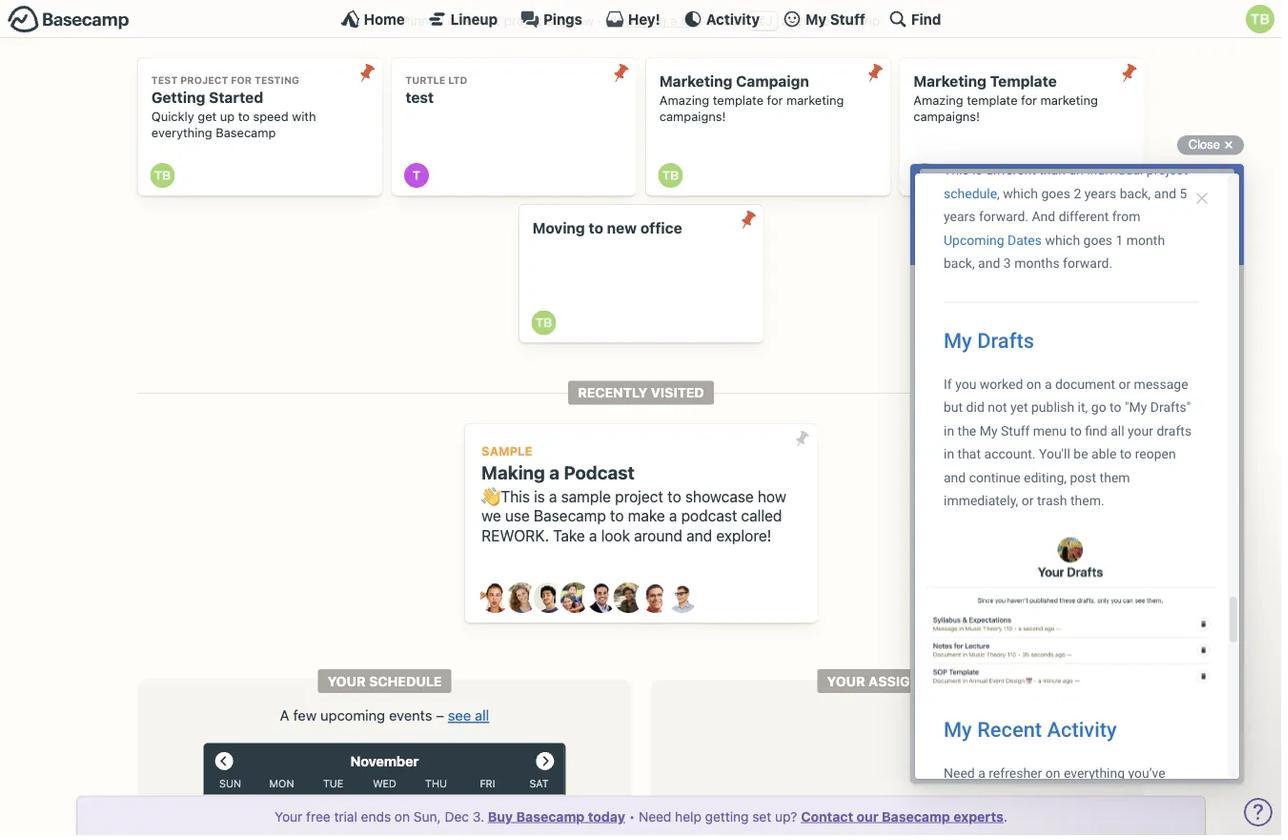 Task type: vqa. For each thing, say whether or not it's contained in the screenshot.
Card,
no



Task type: describe. For each thing, give the bounding box(es) containing it.
switch accounts image
[[8, 5, 130, 34]]

started
[[209, 88, 263, 106]]

campaigns! for marketing template
[[914, 109, 980, 124]]

victor cooper image
[[667, 583, 698, 613]]

need
[[639, 809, 672, 825]]

assignments
[[869, 673, 968, 689]]

see
[[448, 707, 471, 724]]

marketing for campaign
[[787, 93, 844, 107]]

recently visited
[[578, 385, 705, 401]]

pinned
[[402, 13, 445, 29]]

up?
[[775, 809, 798, 825]]

1 horizontal spatial tim burton image
[[659, 163, 683, 188]]

upcoming
[[321, 707, 385, 724]]

making
[[482, 462, 545, 483]]

stuff
[[831, 10, 866, 27]]

up
[[220, 109, 235, 124]]

office
[[641, 220, 683, 237]]

november
[[351, 753, 419, 770]]

my stuff
[[806, 10, 866, 27]]

quickly
[[151, 109, 194, 124]]

marketing for template
[[1041, 93, 1099, 107]]

to right my
[[834, 13, 847, 29]]

your assignments
[[827, 673, 968, 689]]

–
[[436, 707, 444, 724]]

cheryl walters image
[[507, 583, 537, 613]]

1 · from the left
[[598, 13, 602, 29]]

make
[[628, 507, 665, 525]]

sample
[[561, 487, 611, 505]]

getting
[[705, 809, 749, 825]]

template for campaign
[[713, 93, 764, 107]]

wed
[[373, 778, 397, 790]]

0 horizontal spatial your
[[275, 809, 303, 825]]

fri
[[480, 778, 496, 790]]

for inside test project for testing getting started quickly get up to speed with everything basecamp
[[231, 74, 252, 86]]

marketing for marketing template
[[914, 72, 987, 90]]

tim burton image for getting started
[[150, 163, 175, 188]]

tim burton image inside moving to new office link
[[531, 310, 556, 335]]

amazing for marketing campaign
[[660, 93, 710, 107]]

for for marketing template
[[1022, 93, 1038, 107]]

sample making a podcast 👋 this is a sample project to showcase how we use basecamp to make a podcast called rework. take a look around and explore!
[[482, 444, 787, 545]]

project
[[180, 74, 228, 86]]

projects
[[504, 13, 554, 29]]

moving
[[533, 220, 585, 237]]

a right making
[[550, 462, 560, 483]]

called
[[742, 507, 783, 525]]

contact our basecamp experts link
[[801, 809, 1004, 825]]

template for template
[[967, 93, 1018, 107]]

home
[[364, 10, 405, 27]]

a left "look"
[[589, 527, 597, 545]]

annie bryan image
[[480, 583, 511, 613]]

recently
[[578, 385, 648, 401]]

marketing for marketing campaign
[[660, 72, 733, 90]]

basecamp inside "sample making a podcast 👋 this is a sample project to showcase how we use basecamp to make a podcast called rework. take a look around and explore!"
[[534, 507, 606, 525]]

in
[[656, 13, 667, 29]]

.
[[1004, 809, 1008, 825]]

a right in
[[670, 13, 678, 29]]

your free trial ends on sun, dec  3. buy basecamp today • need help getting set up? contact our basecamp experts .
[[275, 809, 1008, 825]]

project
[[615, 487, 664, 505]]

basecamp right our
[[882, 809, 951, 825]]

visited
[[651, 385, 705, 401]]

new
[[607, 220, 637, 237]]

moving to new office link
[[519, 205, 764, 343]]

trial
[[334, 809, 358, 825]]

jump
[[850, 13, 881, 29]]

ltd
[[448, 74, 468, 86]]

marketing template amazing template for marketing campaigns!
[[914, 72, 1099, 124]]

•
[[629, 809, 635, 825]]

test project for testing getting started quickly get up to speed with everything basecamp
[[151, 74, 316, 140]]

moving to new office
[[533, 220, 683, 237]]

1 vertical spatial all
[[475, 707, 490, 724]]

your schedule
[[328, 673, 442, 689]]

contact
[[801, 809, 854, 825]]

podcast
[[681, 507, 738, 525]]

explore!
[[717, 527, 772, 545]]

2 · from the left
[[703, 13, 706, 29]]

lineup link
[[428, 10, 498, 29]]

today
[[588, 809, 626, 825]]

schedule
[[369, 673, 442, 689]]

list
[[681, 13, 699, 29]]

3.
[[473, 809, 484, 825]]

sample
[[482, 444, 533, 459]]

activity link
[[684, 10, 760, 29]]

home link
[[341, 10, 405, 29]]

turtle
[[406, 74, 446, 86]]

ends
[[361, 809, 391, 825]]

lineup
[[451, 10, 498, 27]]

basecamp inside test project for testing getting started quickly get up to speed with everything basecamp
[[216, 125, 276, 140]]



Task type: locate. For each thing, give the bounding box(es) containing it.
amazing inside the marketing campaign amazing template for marketing campaigns!
[[660, 93, 710, 107]]

for inside the marketing campaign amazing template for marketing campaigns!
[[767, 93, 783, 107]]

marketing inside the marketing campaign amazing template for marketing campaigns!
[[787, 93, 844, 107]]

template inside marketing template amazing template for marketing campaigns!
[[967, 93, 1018, 107]]

0 horizontal spatial for
[[231, 74, 252, 86]]

1 marketing from the left
[[660, 72, 733, 90]]

0 horizontal spatial ·
[[598, 13, 602, 29]]

to inside test project for testing getting started quickly get up to speed with everything basecamp
[[238, 109, 250, 124]]

rework.
[[482, 527, 549, 545]]

josh fiske image
[[587, 583, 618, 613]]

0 horizontal spatial tim burton image
[[531, 310, 556, 335]]

marketing inside marketing template amazing template for marketing campaigns!
[[1041, 93, 1099, 107]]

amazing
[[660, 93, 710, 107], [914, 93, 964, 107]]

1 horizontal spatial amazing
[[914, 93, 964, 107]]

to left new
[[589, 220, 604, 237]]

template inside the marketing campaign amazing template for marketing campaigns!
[[713, 93, 764, 107]]

this
[[501, 487, 530, 505]]

template
[[991, 72, 1058, 90]]

2 horizontal spatial for
[[1022, 93, 1038, 107]]

1 horizontal spatial campaigns!
[[914, 109, 980, 124]]

turtle ltd test
[[406, 74, 468, 106]]

amazing for marketing template
[[914, 93, 964, 107]]

find button
[[889, 10, 942, 29]]

marketing down "template"
[[1041, 93, 1099, 107]]

for up started
[[231, 74, 252, 86]]

marketing down the 'find' on the top
[[914, 72, 987, 90]]

tim burton image for amazing template for marketing campaigns!
[[913, 163, 938, 188]]

everything
[[151, 125, 212, 140]]

see all link
[[448, 707, 490, 724]]

our
[[857, 809, 879, 825]]

1 horizontal spatial ·
[[703, 13, 706, 29]]

dec
[[445, 809, 469, 825]]

· left view
[[598, 13, 602, 29]]

1 campaigns! from the left
[[660, 109, 726, 124]]

0 vertical spatial all
[[639, 13, 652, 29]]

close
[[1189, 137, 1221, 152]]

tue
[[323, 778, 343, 790]]

cross small image
[[1218, 134, 1241, 156], [1218, 134, 1241, 156]]

basecamp down the up
[[216, 125, 276, 140]]

· press
[[703, 13, 744, 29]]

look
[[601, 527, 630, 545]]

to
[[834, 13, 847, 29], [238, 109, 250, 124], [589, 220, 604, 237], [668, 487, 682, 505], [610, 507, 624, 525]]

· right 'list'
[[703, 13, 706, 29]]

all left in
[[639, 13, 652, 29]]

mon
[[270, 778, 294, 790]]

amazing inside marketing template amazing template for marketing campaigns!
[[914, 93, 964, 107]]

2 template from the left
[[967, 93, 1018, 107]]

2 tim burton image from the left
[[913, 163, 938, 188]]

find
[[912, 10, 942, 27]]

campaigns!
[[660, 109, 726, 124], [914, 109, 980, 124]]

your up upcoming
[[328, 673, 366, 689]]

template down campaign
[[713, 93, 764, 107]]

few
[[293, 707, 317, 724]]

a few upcoming events – see all
[[280, 707, 490, 724]]

we
[[482, 507, 501, 525]]

and
[[687, 527, 713, 545]]

get
[[198, 109, 217, 124]]

for down "template"
[[1022, 93, 1038, 107]]

take
[[553, 527, 585, 545]]

for down campaign
[[767, 93, 783, 107]]

2 horizontal spatial tim burton image
[[1247, 5, 1275, 33]]

template
[[713, 93, 764, 107], [967, 93, 1018, 107]]

jared davis image
[[534, 583, 564, 613]]

test
[[151, 74, 178, 86]]

campaigns! inside marketing template amazing template for marketing campaigns!
[[914, 109, 980, 124]]

campaigns! inside the marketing campaign amazing template for marketing campaigns!
[[660, 109, 726, 124]]

0 horizontal spatial amazing
[[660, 93, 710, 107]]

⌘
[[754, 13, 766, 29]]

below
[[558, 13, 594, 29]]

1 amazing from the left
[[660, 93, 710, 107]]

use
[[505, 507, 530, 525]]

2 horizontal spatial your
[[827, 673, 866, 689]]

for inside marketing template amazing template for marketing campaigns!
[[1022, 93, 1038, 107]]

thu
[[425, 778, 447, 790]]

1 tim burton image from the left
[[150, 163, 175, 188]]

2 amazing from the left
[[914, 93, 964, 107]]

your
[[328, 673, 366, 689], [827, 673, 866, 689], [275, 809, 303, 825]]

1 horizontal spatial marketing
[[1041, 93, 1099, 107]]

sat
[[530, 778, 549, 790]]

my
[[806, 10, 827, 27]]

2 marketing from the left
[[914, 72, 987, 90]]

j
[[766, 13, 773, 29]]

free
[[306, 809, 331, 825]]

None submit
[[352, 58, 382, 88], [606, 58, 637, 88], [860, 58, 891, 88], [1115, 58, 1145, 88], [733, 205, 764, 235], [787, 424, 818, 454], [352, 58, 382, 88], [606, 58, 637, 88], [860, 58, 891, 88], [1115, 58, 1145, 88], [733, 205, 764, 235], [787, 424, 818, 454]]

with
[[292, 109, 316, 124]]

tim burton image
[[1247, 5, 1275, 33], [659, 163, 683, 188], [531, 310, 556, 335]]

amazing down the 'find' on the top
[[914, 93, 964, 107]]

your for your assignments
[[827, 673, 866, 689]]

0 horizontal spatial marketing
[[660, 72, 733, 90]]

1 template from the left
[[713, 93, 764, 107]]

nicole katz image
[[614, 583, 644, 613]]

&
[[448, 13, 458, 29]]

0 horizontal spatial template
[[713, 93, 764, 107]]

basecamp
[[216, 125, 276, 140], [534, 507, 606, 525], [517, 809, 585, 825], [882, 809, 951, 825]]

2 vertical spatial tim burton image
[[531, 310, 556, 335]]

sun,
[[414, 809, 441, 825]]

your for your schedule
[[328, 673, 366, 689]]

1 horizontal spatial template
[[967, 93, 1018, 107]]

press
[[710, 13, 744, 29]]

main element
[[0, 0, 1283, 38]]

a
[[280, 707, 290, 724]]

pings
[[544, 10, 583, 27]]

marketing inside the marketing campaign amazing template for marketing campaigns!
[[660, 72, 733, 90]]

marketing down 'list'
[[660, 72, 733, 90]]

pinned & recent projects below · view all in a list
[[402, 13, 699, 29]]

jennifer young image
[[560, 583, 591, 613]]

your left assignments
[[827, 673, 866, 689]]

0 vertical spatial tim burton image
[[1247, 5, 1275, 33]]

1 vertical spatial tim burton image
[[659, 163, 683, 188]]

1 horizontal spatial all
[[639, 13, 652, 29]]

2 campaigns! from the left
[[914, 109, 980, 124]]

anytime
[[782, 13, 831, 29]]

sun
[[219, 778, 241, 790]]

1 horizontal spatial your
[[328, 673, 366, 689]]

tim burton image
[[150, 163, 175, 188], [913, 163, 938, 188]]

basecamp up take
[[534, 507, 606, 525]]

marketing
[[787, 93, 844, 107], [1041, 93, 1099, 107]]

1 horizontal spatial for
[[767, 93, 783, 107]]

marketing inside marketing template amazing template for marketing campaigns!
[[914, 72, 987, 90]]

⌘ j anytime to jump
[[754, 13, 881, 29]]

tim burton image inside main element
[[1247, 5, 1275, 33]]

basecamp down sat
[[517, 809, 585, 825]]

view all in a list link
[[605, 13, 699, 29]]

campaign
[[736, 72, 810, 90]]

around
[[634, 527, 683, 545]]

a up around
[[669, 507, 677, 525]]

amazing down 'list'
[[660, 93, 710, 107]]

marketing down campaign
[[787, 93, 844, 107]]

help
[[675, 809, 702, 825]]

marketing
[[660, 72, 733, 90], [914, 72, 987, 90]]

👋
[[482, 487, 497, 505]]

1 horizontal spatial tim burton image
[[913, 163, 938, 188]]

0 horizontal spatial campaigns!
[[660, 109, 726, 124]]

a right is on the bottom left of page
[[549, 487, 557, 505]]

all right the see
[[475, 707, 490, 724]]

·
[[598, 13, 602, 29], [703, 13, 706, 29]]

terry image
[[404, 163, 429, 188]]

a
[[670, 13, 678, 29], [550, 462, 560, 483], [549, 487, 557, 505], [669, 507, 677, 525], [589, 527, 597, 545]]

campaigns! for marketing campaign
[[660, 109, 726, 124]]

0 horizontal spatial tim burton image
[[150, 163, 175, 188]]

hey! button
[[606, 10, 661, 29]]

1 horizontal spatial marketing
[[914, 72, 987, 90]]

how
[[758, 487, 787, 505]]

your left free
[[275, 809, 303, 825]]

hey!
[[628, 10, 661, 27]]

for for marketing campaign
[[767, 93, 783, 107]]

0 horizontal spatial marketing
[[787, 93, 844, 107]]

1 marketing from the left
[[787, 93, 844, 107]]

speed
[[253, 109, 289, 124]]

experts
[[954, 809, 1004, 825]]

to right project at the bottom of page
[[668, 487, 682, 505]]

is
[[534, 487, 545, 505]]

0 horizontal spatial all
[[475, 707, 490, 724]]

to right the up
[[238, 109, 250, 124]]

to up "look"
[[610, 507, 624, 525]]

view
[[605, 13, 635, 29]]

set
[[753, 809, 772, 825]]

for
[[231, 74, 252, 86], [767, 93, 783, 107], [1022, 93, 1038, 107]]

on
[[395, 809, 410, 825]]

podcast
[[564, 462, 635, 483]]

steve marsh image
[[640, 583, 671, 613]]

2 marketing from the left
[[1041, 93, 1099, 107]]

template down "template"
[[967, 93, 1018, 107]]

recent
[[461, 13, 501, 29]]

close button
[[1178, 134, 1245, 156]]



